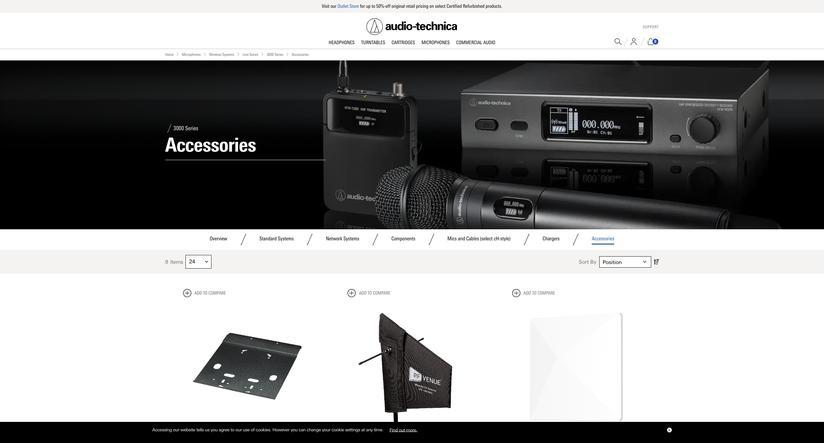 Task type: locate. For each thing, give the bounding box(es) containing it.
compare for 'dfin' image
[[373, 291, 391, 296]]

microphones link right home link
[[182, 52, 201, 58]]

systems right network
[[344, 236, 360, 242]]

cross image
[[668, 429, 671, 432]]

0 horizontal spatial breadcrumbs image
[[237, 53, 240, 56]]

1 horizontal spatial compare
[[373, 291, 391, 296]]

1 breadcrumbs image from the left
[[237, 53, 240, 56]]

more.
[[407, 428, 418, 433]]

you right us
[[211, 428, 218, 433]]

up
[[366, 3, 371, 9]]

1 vertical spatial accessories
[[165, 133, 256, 157]]

2 horizontal spatial compare
[[538, 291, 556, 296]]

microphones
[[422, 40, 450, 45], [182, 52, 201, 57]]

set descending direction image
[[654, 258, 660, 266]]

0 horizontal spatial 3000
[[173, 125, 184, 132]]

to for 'dfin' image
[[368, 291, 372, 296]]

1 horizontal spatial add to compare
[[359, 291, 391, 296]]

home link
[[165, 52, 174, 58]]

commercial
[[457, 40, 483, 45]]

out
[[399, 428, 406, 433]]

divider line image
[[625, 38, 628, 46], [641, 38, 645, 46], [165, 124, 173, 133], [238, 234, 249, 246], [305, 234, 316, 246], [370, 234, 381, 246], [426, 234, 438, 246], [522, 234, 533, 246], [571, 234, 582, 246]]

3000
[[267, 52, 274, 57], [173, 125, 184, 132]]

accessories
[[292, 52, 309, 57], [165, 133, 256, 157], [592, 236, 615, 242]]

breadcrumbs image left line
[[237, 53, 240, 56]]

0 horizontal spatial breadcrumbs image
[[176, 53, 180, 56]]

sort
[[579, 259, 589, 265]]

2 horizontal spatial add to compare
[[524, 291, 556, 296]]

of
[[251, 428, 255, 433]]

1 horizontal spatial microphones link
[[419, 40, 453, 46]]

2 horizontal spatial systems
[[344, 236, 360, 242]]

0 vertical spatial accessories
[[292, 52, 309, 57]]

systems inside standard systems link
[[278, 236, 294, 242]]

3 add to compare button from the left
[[513, 290, 556, 298]]

1 horizontal spatial you
[[291, 428, 298, 433]]

our right visit in the top of the page
[[331, 3, 337, 9]]

1 horizontal spatial accessories
[[292, 52, 309, 57]]

pricing
[[417, 3, 429, 9]]

breadcrumbs image for line series
[[237, 53, 240, 56]]

breadcrumbs image
[[176, 53, 180, 56], [204, 53, 207, 56], [286, 53, 290, 56]]

50%-
[[377, 3, 386, 9]]

series inside 'link'
[[275, 52, 284, 57]]

1 horizontal spatial series
[[250, 52, 259, 57]]

2 horizontal spatial breadcrumbs image
[[286, 53, 290, 56]]

1 horizontal spatial breadcrumbs image
[[204, 53, 207, 56]]

settings
[[346, 428, 361, 433]]

cartridges
[[392, 40, 415, 45]]

however
[[273, 428, 290, 433]]

0 horizontal spatial systems
[[223, 52, 234, 57]]

our left website
[[173, 428, 179, 433]]

microphones right home
[[182, 52, 201, 57]]

0 vertical spatial 3000 series
[[267, 52, 284, 57]]

microphones link
[[419, 40, 453, 46], [182, 52, 201, 58]]

change
[[307, 428, 321, 433]]

use
[[243, 428, 250, 433]]

compare
[[209, 291, 226, 296], [373, 291, 391, 296], [538, 291, 556, 296]]

retail
[[406, 3, 415, 9]]

systems inside network systems link
[[344, 236, 360, 242]]

chargers
[[543, 236, 560, 242]]

carrat down image
[[644, 261, 647, 264]]

breadcrumbs image right 'line series'
[[261, 53, 264, 56]]

add
[[195, 291, 202, 296], [359, 291, 367, 296], [524, 291, 532, 296]]

breadcrumbs image right 3000 series 'link'
[[286, 53, 290, 56]]

our left 'use'
[[236, 428, 242, 433]]

1 breadcrumbs image from the left
[[176, 53, 180, 56]]

add to compare for 'dfin' image
[[359, 291, 391, 296]]

cables
[[467, 236, 479, 242]]

2 vertical spatial accessories
[[592, 236, 615, 242]]

standard systems link
[[260, 236, 294, 245]]

dfin image
[[348, 303, 477, 432]]

breadcrumbs image right home
[[176, 53, 180, 56]]

accessories image
[[0, 60, 825, 229]]

0 vertical spatial 3000
[[267, 52, 274, 57]]

1 horizontal spatial add to compare button
[[348, 290, 391, 298]]

any
[[366, 428, 373, 433]]

microphones down store logo
[[422, 40, 450, 45]]

0 horizontal spatial add
[[195, 291, 202, 296]]

add to compare button for at8631 image
[[183, 290, 226, 298]]

our
[[331, 3, 337, 9], [173, 428, 179, 433], [236, 428, 242, 433]]

2 add from the left
[[359, 291, 367, 296]]

3 add to compare from the left
[[524, 291, 556, 296]]

certified
[[447, 3, 462, 9]]

0 horizontal spatial series
[[185, 125, 199, 132]]

original
[[392, 3, 405, 9]]

website
[[181, 428, 195, 433]]

our for visit
[[331, 3, 337, 9]]

2 breadcrumbs image from the left
[[204, 53, 207, 56]]

cartridges link
[[389, 40, 419, 46]]

3000 series
[[267, 52, 284, 57], [173, 125, 199, 132]]

carrat down image
[[205, 261, 209, 264]]

2 horizontal spatial accessories
[[592, 236, 615, 242]]

add to compare button
[[183, 290, 226, 298], [348, 290, 391, 298], [513, 290, 556, 298]]

to
[[372, 3, 376, 9], [203, 291, 208, 296], [368, 291, 372, 296], [533, 291, 537, 296], [231, 428, 235, 433]]

1 horizontal spatial 3000 series
[[267, 52, 284, 57]]

2 compare from the left
[[373, 291, 391, 296]]

compare for d arc image
[[538, 291, 556, 296]]

1 horizontal spatial microphones
[[422, 40, 450, 45]]

0 horizontal spatial you
[[211, 428, 218, 433]]

0 horizontal spatial microphones
[[182, 52, 201, 57]]

microphones for the top microphones link
[[422, 40, 450, 45]]

breadcrumbs image left wireless on the top left of page
[[204, 53, 207, 56]]

9 items
[[165, 259, 183, 265]]

home
[[165, 52, 174, 57]]

2 horizontal spatial series
[[275, 52, 284, 57]]

add to compare button for 'dfin' image
[[348, 290, 391, 298]]

systems inside wireless systems link
[[223, 52, 234, 57]]

add to compare
[[195, 291, 226, 296], [359, 291, 391, 296], [524, 291, 556, 296]]

microphones link down store logo
[[419, 40, 453, 46]]

0 vertical spatial microphones link
[[419, 40, 453, 46]]

1 vertical spatial microphones
[[182, 52, 201, 57]]

series for line series link
[[250, 52, 259, 57]]

1 horizontal spatial breadcrumbs image
[[261, 53, 264, 56]]

to for d arc image
[[533, 291, 537, 296]]

outlet store link
[[338, 3, 359, 9]]

off
[[386, 3, 391, 9]]

and
[[458, 236, 466, 242]]

series
[[250, 52, 259, 57], [275, 52, 284, 57], [185, 125, 199, 132]]

0 horizontal spatial accessories
[[165, 133, 256, 157]]

1 add from the left
[[195, 291, 202, 296]]

wireless
[[209, 52, 222, 57]]

you
[[211, 428, 218, 433], [291, 428, 298, 433]]

1 horizontal spatial 3000
[[267, 52, 274, 57]]

add to compare button for d arc image
[[513, 290, 556, 298]]

0 horizontal spatial compare
[[209, 291, 226, 296]]

0 horizontal spatial our
[[173, 428, 179, 433]]

compare for at8631 image
[[209, 291, 226, 296]]

2 add to compare from the left
[[359, 291, 391, 296]]

visit our outlet store for up to 50%-off original retail pricing on select certified refurbished products.
[[322, 3, 503, 9]]

breadcrumbs image
[[237, 53, 240, 56], [261, 53, 264, 56]]

2 add to compare button from the left
[[348, 290, 391, 298]]

1 you from the left
[[211, 428, 218, 433]]

2 horizontal spatial our
[[331, 3, 337, 9]]

chargers link
[[543, 236, 560, 245]]

1 add to compare from the left
[[195, 291, 226, 296]]

systems
[[223, 52, 234, 57], [278, 236, 294, 242], [344, 236, 360, 242]]

1 add to compare button from the left
[[183, 290, 226, 298]]

1 compare from the left
[[209, 291, 226, 296]]

0 horizontal spatial add to compare button
[[183, 290, 226, 298]]

3 add from the left
[[524, 291, 532, 296]]

find
[[390, 428, 398, 433]]

items
[[170, 259, 183, 265]]

products.
[[486, 3, 503, 9]]

you left can
[[291, 428, 298, 433]]

2 breadcrumbs image from the left
[[261, 53, 264, 56]]

1 horizontal spatial add
[[359, 291, 367, 296]]

2 horizontal spatial add
[[524, 291, 532, 296]]

0 horizontal spatial 3000 series
[[173, 125, 199, 132]]

add for add to compare button related to d arc image
[[524, 291, 532, 296]]

systems right wireless on the top left of page
[[223, 52, 234, 57]]

1 horizontal spatial systems
[[278, 236, 294, 242]]

0
[[655, 39, 657, 44]]

0 vertical spatial microphones
[[422, 40, 450, 45]]

systems right standard
[[278, 236, 294, 242]]

3 compare from the left
[[538, 291, 556, 296]]

0 horizontal spatial add to compare
[[195, 291, 226, 296]]

1 vertical spatial microphones link
[[182, 52, 201, 58]]

network
[[326, 236, 343, 242]]

select
[[436, 3, 446, 9]]

2 horizontal spatial add to compare button
[[513, 290, 556, 298]]

1 vertical spatial 3000
[[173, 125, 184, 132]]

9
[[165, 259, 168, 265]]

visit
[[322, 3, 330, 9]]

systems for wireless systems
[[223, 52, 234, 57]]

add for add to compare button related to at8631 image
[[195, 291, 202, 296]]

breadcrumbs image for 3000 series
[[261, 53, 264, 56]]



Task type: vqa. For each thing, say whether or not it's contained in the screenshot.
ARROW UP image
no



Task type: describe. For each thing, give the bounding box(es) containing it.
for
[[360, 3, 365, 9]]

ch-
[[494, 236, 501, 242]]

0 horizontal spatial microphones link
[[182, 52, 201, 58]]

style)
[[501, 236, 511, 242]]

accessories link
[[592, 236, 615, 245]]

your
[[322, 428, 331, 433]]

add for 'dfin' image's add to compare button
[[359, 291, 367, 296]]

systems for network systems
[[344, 236, 360, 242]]

at
[[362, 428, 365, 433]]

mics and cables (select ch-style)
[[448, 236, 511, 242]]

turntables link
[[358, 40, 389, 46]]

2 you from the left
[[291, 428, 298, 433]]

add to compare for d arc image
[[524, 291, 556, 296]]

accessing
[[152, 428, 172, 433]]

tells
[[197, 428, 204, 433]]

overview link
[[210, 236, 228, 245]]

wireless systems
[[209, 52, 234, 57]]

find out more. link
[[385, 425, 423, 435]]

support
[[644, 25, 660, 29]]

magnifying glass image
[[615, 38, 622, 45]]

breadcrumbs image for wireless systems
[[204, 53, 207, 56]]

3 breadcrumbs image from the left
[[286, 53, 290, 56]]

store
[[350, 3, 359, 9]]

agree
[[219, 428, 230, 433]]

time.
[[374, 428, 384, 433]]

mics and cables (select ch-style) link
[[448, 236, 511, 245]]

at8631 image
[[183, 303, 312, 432]]

network systems
[[326, 236, 360, 242]]

wireless systems link
[[209, 52, 234, 58]]

components
[[392, 236, 416, 242]]

network systems link
[[326, 236, 360, 245]]

3000 inside 'link'
[[267, 52, 274, 57]]

3000 series link
[[267, 52, 284, 58]]

support link
[[644, 25, 660, 29]]

mics
[[448, 236, 457, 242]]

find out more.
[[390, 428, 418, 433]]

line
[[243, 52, 249, 57]]

breadcrumbs image for microphones
[[176, 53, 180, 56]]

store logo image
[[367, 18, 458, 35]]

line series
[[243, 52, 259, 57]]

to for at8631 image
[[203, 291, 208, 296]]

basket image
[[648, 38, 655, 45]]

on
[[430, 3, 434, 9]]

microphones for left microphones link
[[182, 52, 201, 57]]

1 horizontal spatial our
[[236, 428, 242, 433]]

headphones link
[[326, 40, 358, 46]]

outlet
[[338, 3, 349, 9]]

cookie
[[332, 428, 344, 433]]

audio
[[484, 40, 496, 45]]

by
[[591, 259, 597, 265]]

1 vertical spatial 3000 series
[[173, 125, 199, 132]]

cookies.
[[256, 428, 272, 433]]

us
[[205, 428, 210, 433]]

sort by
[[579, 259, 597, 265]]

systems for standard systems
[[278, 236, 294, 242]]

standard
[[260, 236, 277, 242]]

turntables
[[361, 40, 386, 45]]

accessing our website tells us you agree to our use of cookies. however you can change your cookie settings at any time.
[[152, 428, 385, 433]]

d arc image
[[513, 303, 642, 432]]

our for accessing
[[173, 428, 179, 433]]

0 link
[[648, 38, 660, 45]]

(select
[[481, 236, 493, 242]]

overview
[[210, 236, 228, 242]]

add to compare for at8631 image
[[195, 291, 226, 296]]

refurbished
[[463, 3, 485, 9]]

components link
[[392, 236, 416, 245]]

commercial audio
[[457, 40, 496, 45]]

can
[[299, 428, 306, 433]]

line series link
[[243, 52, 259, 58]]

series for 3000 series 'link'
[[275, 52, 284, 57]]

commercial audio link
[[453, 40, 499, 46]]

standard systems
[[260, 236, 294, 242]]

headphones
[[329, 40, 355, 45]]



